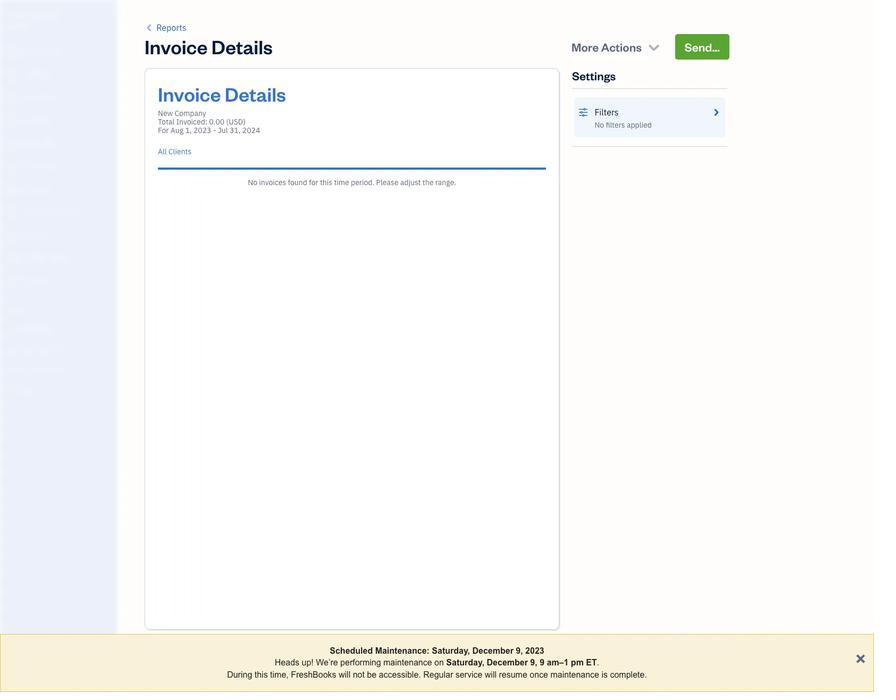 Task type: locate. For each thing, give the bounding box(es) containing it.
will
[[339, 670, 351, 679], [485, 670, 497, 679]]

1 vertical spatial no
[[248, 178, 258, 187]]

no filters applied
[[595, 120, 652, 130]]

invoice for invoice details
[[145, 34, 208, 59]]

applied
[[627, 120, 652, 130]]

period.
[[351, 178, 375, 187]]

details
[[212, 34, 273, 59], [225, 81, 286, 106]]

more actions button
[[562, 34, 671, 60]]

items
[[8, 345, 24, 354]]

saturday, up on on the bottom
[[432, 647, 470, 656]]

31,
[[230, 126, 241, 135]]

invoice image
[[7, 116, 20, 127]]

9, left 9
[[531, 658, 538, 668]]

0 horizontal spatial 9,
[[516, 647, 523, 656]]

send… button
[[676, 34, 730, 60]]

apps link
[[3, 301, 114, 320]]

1 horizontal spatial this
[[320, 178, 333, 187]]

aug
[[171, 126, 184, 135]]

×
[[856, 648, 866, 667]]

service
[[456, 670, 483, 679]]

details for invoice details new company total invoiced : 0.00 ( usd ) for aug 1, 2023 - jul 31, 2024
[[225, 81, 286, 106]]

bank connections link
[[3, 360, 114, 379]]

9, up resume
[[516, 647, 523, 656]]

december
[[473, 647, 514, 656], [487, 658, 528, 668]]

1 vertical spatial new
[[158, 109, 173, 118]]

2023
[[194, 126, 212, 135], [526, 647, 545, 656]]

9,
[[516, 647, 523, 656], [531, 658, 538, 668]]

owner
[[9, 21, 30, 30]]

0 vertical spatial company
[[26, 10, 60, 20]]

time
[[334, 178, 349, 187]]

0 horizontal spatial will
[[339, 670, 351, 679]]

1 horizontal spatial new
[[158, 109, 173, 118]]

the
[[423, 178, 434, 187]]

this left the time,
[[255, 670, 268, 679]]

0 vertical spatial this
[[320, 178, 333, 187]]

maintenance down maintenance:
[[384, 658, 432, 668]]

1 vertical spatial settings
[[8, 385, 32, 393]]

2023 up 9
[[526, 647, 545, 656]]

0 horizontal spatial settings
[[8, 385, 32, 393]]

main element
[[0, 0, 144, 692]]

2023 left -
[[194, 126, 212, 135]]

saturday, up service
[[447, 658, 485, 668]]

report image
[[7, 276, 20, 287]]

× dialog
[[0, 634, 875, 692]]

1 horizontal spatial will
[[485, 670, 497, 679]]

settings
[[573, 68, 616, 83], [8, 385, 32, 393]]

clients
[[169, 147, 192, 156]]

0 horizontal spatial this
[[255, 670, 268, 679]]

1 vertical spatial 2023
[[526, 647, 545, 656]]

× button
[[856, 648, 866, 667]]

0 vertical spatial maintenance
[[384, 658, 432, 668]]

team members
[[8, 326, 54, 334]]

services
[[38, 345, 64, 354]]

details inside invoice details new company total invoiced : 0.00 ( usd ) for aug 1, 2023 - jul 31, 2024
[[225, 81, 286, 106]]

no
[[595, 120, 605, 130], [248, 178, 258, 187]]

1 will from the left
[[339, 670, 351, 679]]

company inside invoice details new company total invoiced : 0.00 ( usd ) for aug 1, 2023 - jul 31, 2024
[[175, 109, 206, 118]]

will left not
[[339, 670, 351, 679]]

new
[[9, 10, 24, 20], [158, 109, 173, 118]]

invoice down the reports
[[145, 34, 208, 59]]

please
[[377, 178, 399, 187]]

new up for
[[158, 109, 173, 118]]

maintenance down pm
[[551, 670, 600, 679]]

1 vertical spatial 9,
[[531, 658, 538, 668]]

0 horizontal spatial company
[[26, 10, 60, 20]]

range.
[[436, 178, 456, 187]]

1 horizontal spatial company
[[175, 109, 206, 118]]

0 vertical spatial no
[[595, 120, 605, 130]]

usd
[[229, 117, 243, 127]]

0 horizontal spatial maintenance
[[384, 658, 432, 668]]

1 horizontal spatial 2023
[[526, 647, 545, 656]]

this right the "for"
[[320, 178, 333, 187]]

1 horizontal spatial maintenance
[[551, 670, 600, 679]]

no down filters
[[595, 120, 605, 130]]

reports
[[157, 22, 187, 33]]

during
[[227, 670, 252, 679]]

company up 'owner'
[[26, 10, 60, 20]]

complete.
[[611, 670, 648, 679]]

1 vertical spatial details
[[225, 81, 286, 106]]

0 horizontal spatial 2023
[[194, 126, 212, 135]]

for
[[309, 178, 319, 187]]

9
[[540, 658, 545, 668]]

invoice details
[[145, 34, 273, 59]]

0 vertical spatial invoice
[[145, 34, 208, 59]]

will right service
[[485, 670, 497, 679]]

invoice for invoice details new company total invoiced : 0.00 ( usd ) for aug 1, 2023 - jul 31, 2024
[[158, 81, 221, 106]]

1 horizontal spatial settings
[[573, 68, 616, 83]]

all
[[158, 147, 167, 156]]

company
[[26, 10, 60, 20], [175, 109, 206, 118]]

performing
[[341, 658, 381, 668]]

0 vertical spatial 2023
[[194, 126, 212, 135]]

1 horizontal spatial 9,
[[531, 658, 538, 668]]

not
[[353, 670, 365, 679]]

no for no invoices found for this time period. please adjust the range.
[[248, 178, 258, 187]]

0 horizontal spatial no
[[248, 178, 258, 187]]

client image
[[7, 70, 20, 81]]

saturday,
[[432, 647, 470, 656], [447, 658, 485, 668]]

reports button
[[145, 21, 187, 34]]

1 vertical spatial company
[[175, 109, 206, 118]]

1 horizontal spatial no
[[595, 120, 605, 130]]

chevronleft image
[[145, 21, 155, 34]]

settings down bank
[[8, 385, 32, 393]]

new up 'owner'
[[9, 10, 24, 20]]

0 vertical spatial new
[[9, 10, 24, 20]]

et
[[587, 658, 597, 668]]

bank connections
[[8, 365, 62, 374]]

items and services link
[[3, 341, 114, 359]]

0 vertical spatial details
[[212, 34, 273, 59]]

actions
[[602, 39, 642, 54]]

up!
[[302, 658, 314, 668]]

0 horizontal spatial new
[[9, 10, 24, 20]]

once
[[530, 670, 549, 679]]

this
[[320, 178, 333, 187], [255, 670, 268, 679]]

more actions
[[572, 39, 642, 54]]

no left invoices
[[248, 178, 258, 187]]

items and services
[[8, 345, 64, 354]]

invoice up invoiced
[[158, 81, 221, 106]]

maintenance
[[384, 658, 432, 668], [551, 670, 600, 679]]

1 vertical spatial invoice
[[158, 81, 221, 106]]

invoice inside invoice details new company total invoiced : 0.00 ( usd ) for aug 1, 2023 - jul 31, 2024
[[158, 81, 221, 106]]

)
[[243, 117, 246, 127]]

company up 1,
[[175, 109, 206, 118]]

new inside invoice details new company total invoiced : 0.00 ( usd ) for aug 1, 2023 - jul 31, 2024
[[158, 109, 173, 118]]

invoice
[[145, 34, 208, 59], [158, 81, 221, 106]]

(
[[226, 117, 229, 127]]

for
[[158, 126, 169, 135]]

1 vertical spatial this
[[255, 670, 268, 679]]

settings down more
[[573, 68, 616, 83]]

all clients
[[158, 147, 192, 156]]

1,
[[185, 126, 192, 135]]

.
[[597, 658, 600, 668]]

chevrondown image
[[647, 39, 662, 54]]

0 vertical spatial settings
[[573, 68, 616, 83]]

:
[[205, 117, 207, 127]]

company inside new company owner
[[26, 10, 60, 20]]



Task type: vqa. For each thing, say whether or not it's contained in the screenshot.
second chevron large down icon
no



Task type: describe. For each thing, give the bounding box(es) containing it.
no invoices found for this time period. please adjust the range.
[[248, 178, 456, 187]]

new inside new company owner
[[9, 10, 24, 20]]

0 vertical spatial 9,
[[516, 647, 523, 656]]

be
[[367, 670, 377, 679]]

adjust
[[401, 178, 421, 187]]

bank
[[8, 365, 23, 374]]

chevronright image
[[712, 106, 722, 119]]

on
[[435, 658, 444, 668]]

is
[[602, 670, 608, 679]]

filters
[[606, 120, 626, 130]]

regular
[[424, 670, 454, 679]]

project image
[[7, 185, 20, 195]]

jul
[[218, 126, 228, 135]]

dashboard image
[[7, 47, 20, 58]]

new company owner
[[9, 10, 60, 30]]

scheduled maintenance: saturday, december 9, 2023 heads up! we're performing maintenance on saturday, december 9, 9 am–1 pm et . during this time, freshbooks will not be accessible. regular service will resume once maintenance is complete.
[[227, 647, 648, 679]]

am–1
[[547, 658, 569, 668]]

invoices
[[259, 178, 286, 187]]

no for no filters applied
[[595, 120, 605, 130]]

accessible.
[[379, 670, 421, 679]]

scheduled
[[330, 647, 373, 656]]

pm
[[571, 658, 584, 668]]

0.00
[[209, 117, 225, 127]]

expense image
[[7, 162, 20, 172]]

1 vertical spatial saturday,
[[447, 658, 485, 668]]

0 vertical spatial december
[[473, 647, 514, 656]]

freshbooks
[[291, 670, 337, 679]]

settings link
[[3, 380, 114, 399]]

filters
[[595, 107, 619, 118]]

team
[[8, 326, 25, 334]]

2023 inside invoice details new company total invoiced : 0.00 ( usd ) for aug 1, 2023 - jul 31, 2024
[[194, 126, 212, 135]]

heads
[[275, 658, 300, 668]]

resume
[[499, 670, 528, 679]]

total
[[158, 117, 175, 127]]

0 vertical spatial saturday,
[[432, 647, 470, 656]]

this inside scheduled maintenance: saturday, december 9, 2023 heads up! we're performing maintenance on saturday, december 9, 9 am–1 pm et . during this time, freshbooks will not be accessible. regular service will resume once maintenance is complete.
[[255, 670, 268, 679]]

settings image
[[579, 106, 589, 119]]

-
[[213, 126, 216, 135]]

invoiced
[[176, 117, 205, 127]]

settings inside main element
[[8, 385, 32, 393]]

2 will from the left
[[485, 670, 497, 679]]

send…
[[685, 39, 721, 54]]

members
[[26, 326, 54, 334]]

team members link
[[3, 321, 114, 340]]

and
[[26, 345, 37, 354]]

money image
[[7, 230, 20, 241]]

chart image
[[7, 253, 20, 264]]

connections
[[25, 365, 62, 374]]

found
[[288, 178, 308, 187]]

invoice details new company total invoiced : 0.00 ( usd ) for aug 1, 2023 - jul 31, 2024
[[158, 81, 286, 135]]

timer image
[[7, 208, 20, 218]]

1 vertical spatial december
[[487, 658, 528, 668]]

payment image
[[7, 139, 20, 150]]

1 vertical spatial maintenance
[[551, 670, 600, 679]]

time,
[[270, 670, 289, 679]]

more
[[572, 39, 599, 54]]

apps
[[8, 306, 24, 315]]

estimate image
[[7, 93, 20, 104]]

2023 inside scheduled maintenance: saturday, december 9, 2023 heads up! we're performing maintenance on saturday, december 9, 9 am–1 pm et . during this time, freshbooks will not be accessible. regular service will resume once maintenance is complete.
[[526, 647, 545, 656]]

we're
[[316, 658, 338, 668]]

2024
[[243, 126, 260, 135]]

details for invoice details
[[212, 34, 273, 59]]

maintenance:
[[376, 647, 430, 656]]



